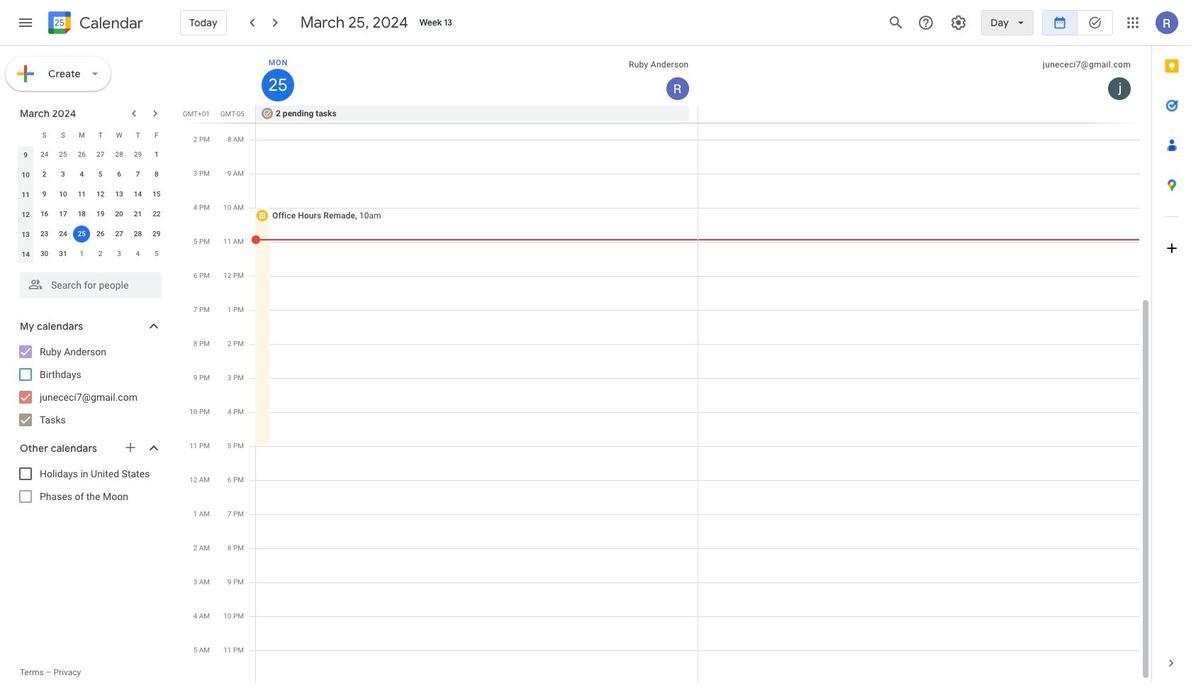 Task type: locate. For each thing, give the bounding box(es) containing it.
1 vertical spatial column header
[[16, 125, 35, 145]]

column header
[[256, 46, 698, 106], [16, 125, 35, 145]]

14 element
[[129, 186, 146, 203]]

april 2 element
[[92, 245, 109, 262]]

28 element
[[129, 226, 146, 243]]

grid
[[182, 46, 1152, 683]]

february 25 element
[[55, 146, 72, 163]]

1 horizontal spatial column header
[[256, 46, 698, 106]]

22 element
[[148, 206, 165, 223]]

15 element
[[148, 186, 165, 203]]

cell
[[72, 224, 91, 244]]

heading
[[77, 15, 143, 32]]

24 element
[[55, 226, 72, 243]]

tab list
[[1153, 46, 1192, 643]]

5 element
[[92, 166, 109, 183]]

april 1 element
[[73, 245, 90, 262]]

0 vertical spatial column header
[[256, 46, 698, 106]]

27 element
[[111, 226, 128, 243]]

29 element
[[148, 226, 165, 243]]

february 29 element
[[129, 146, 146, 163]]

april 4 element
[[129, 245, 146, 262]]

other calendars list
[[3, 462, 176, 508]]

main drawer image
[[17, 14, 34, 31]]

26 element
[[92, 226, 109, 243]]

2 element
[[36, 166, 53, 183]]

0 horizontal spatial column header
[[16, 125, 35, 145]]

row
[[250, 106, 1152, 123], [16, 125, 166, 145], [16, 145, 166, 165], [16, 165, 166, 184], [16, 184, 166, 204], [16, 204, 166, 224], [16, 224, 166, 244], [16, 244, 166, 264]]

None search field
[[0, 267, 176, 298]]

cell inside row group
[[72, 224, 91, 244]]

17 element
[[55, 206, 72, 223]]

19 element
[[92, 206, 109, 223]]

row group
[[16, 145, 166, 264]]

february 27 element
[[92, 146, 109, 163]]

monday, march 25, today element
[[262, 69, 294, 101]]

april 3 element
[[111, 245, 128, 262]]

heading inside calendar element
[[77, 15, 143, 32]]

calendar element
[[45, 9, 143, 40]]

13 element
[[111, 186, 128, 203]]

12 element
[[92, 186, 109, 203]]

7 element
[[129, 166, 146, 183]]

row group inside march 2024 grid
[[16, 145, 166, 264]]



Task type: vqa. For each thing, say whether or not it's contained in the screenshot.
'FOR'
no



Task type: describe. For each thing, give the bounding box(es) containing it.
april 5 element
[[148, 245, 165, 262]]

11 element
[[73, 186, 90, 203]]

march 2024 grid
[[13, 125, 166, 264]]

Search for people text field
[[28, 272, 153, 298]]

23 element
[[36, 226, 53, 243]]

10 element
[[55, 186, 72, 203]]

8 element
[[148, 166, 165, 183]]

16 element
[[36, 206, 53, 223]]

4 element
[[73, 166, 90, 183]]

3 element
[[55, 166, 72, 183]]

1 element
[[148, 146, 165, 163]]

february 28 element
[[111, 146, 128, 163]]

add other calendars image
[[123, 440, 138, 455]]

6 element
[[111, 166, 128, 183]]

25, today element
[[73, 226, 90, 243]]

30 element
[[36, 245, 53, 262]]

21 element
[[129, 206, 146, 223]]

31 element
[[55, 245, 72, 262]]

february 26 element
[[73, 146, 90, 163]]

settings menu image
[[951, 14, 968, 31]]

february 24 element
[[36, 146, 53, 163]]

20 element
[[111, 206, 128, 223]]

my calendars list
[[3, 340, 176, 431]]

column header inside march 2024 grid
[[16, 125, 35, 145]]

18 element
[[73, 206, 90, 223]]

9 element
[[36, 186, 53, 203]]



